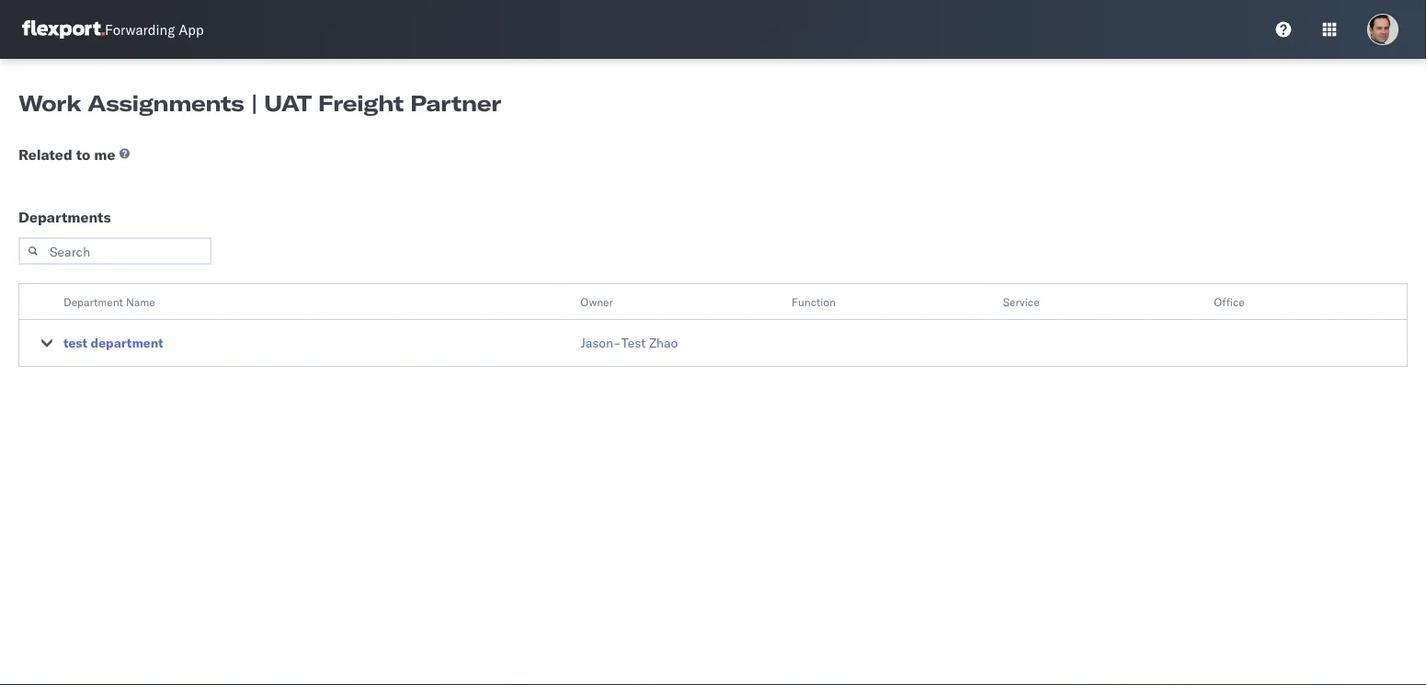 Task type: vqa. For each thing, say whether or not it's contained in the screenshot.
Freight
yes



Task type: describe. For each thing, give the bounding box(es) containing it.
me
[[94, 145, 115, 164]]

test department
[[63, 335, 163, 351]]

department name
[[63, 295, 155, 309]]

jason-test zhao link
[[581, 334, 678, 352]]

forwarding app
[[105, 21, 204, 38]]

assignments
[[88, 89, 244, 117]]

related
[[18, 145, 72, 164]]

to
[[76, 145, 90, 164]]

forwarding app link
[[22, 20, 204, 39]]

test
[[63, 335, 88, 351]]

test department link
[[63, 334, 163, 352]]

owner
[[581, 295, 613, 309]]

zhao
[[649, 335, 678, 351]]

related to me
[[18, 145, 115, 164]]

test
[[622, 335, 646, 351]]

freight
[[318, 89, 404, 117]]

function
[[792, 295, 836, 309]]

department
[[91, 335, 163, 351]]

office
[[1215, 295, 1245, 309]]

name
[[126, 295, 155, 309]]



Task type: locate. For each thing, give the bounding box(es) containing it.
forwarding
[[105, 21, 175, 38]]

|
[[251, 89, 258, 117]]

department
[[63, 295, 123, 309]]

app
[[179, 21, 204, 38]]

work assignments | uat freight partner
[[18, 89, 501, 117]]

work
[[18, 89, 81, 117]]

flexport. image
[[22, 20, 105, 39]]

departments
[[18, 208, 111, 226]]

uat
[[264, 89, 312, 117]]

Search text field
[[18, 237, 212, 265]]

jason-test zhao
[[581, 335, 678, 351]]

service
[[1003, 295, 1040, 309]]

jason-
[[581, 335, 622, 351]]

partner
[[410, 89, 501, 117]]



